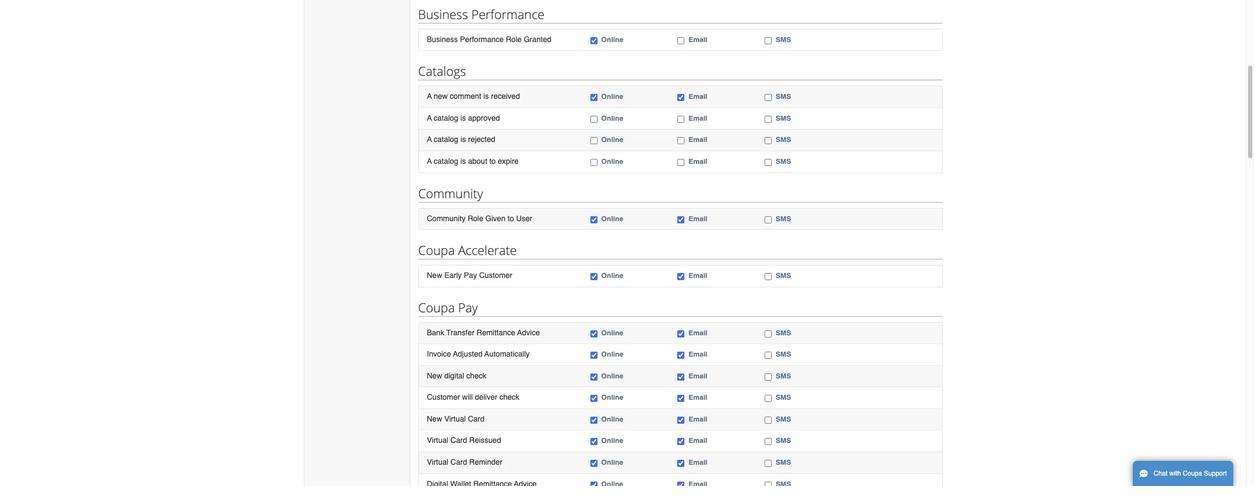 Task type: vqa. For each thing, say whether or not it's contained in the screenshot.
middle the
no



Task type: locate. For each thing, give the bounding box(es) containing it.
11 online from the top
[[602, 394, 624, 402]]

catalog for a catalog is about to expire
[[434, 157, 459, 166]]

sms for virtual card reminder
[[776, 459, 791, 467]]

10 sms from the top
[[776, 372, 791, 380]]

is left the about
[[461, 157, 466, 166]]

2 vertical spatial card
[[451, 458, 467, 467]]

2 email from the top
[[689, 92, 708, 101]]

14 online from the top
[[602, 459, 624, 467]]

with
[[1170, 470, 1182, 478]]

new left early at the bottom left of the page
[[427, 271, 442, 280]]

is left the rejected
[[461, 135, 466, 144]]

1 vertical spatial catalog
[[434, 135, 459, 144]]

business for business performance
[[418, 5, 468, 23]]

coupa pay
[[418, 299, 478, 316]]

0 horizontal spatial check
[[467, 371, 487, 380]]

4 online from the top
[[602, 136, 624, 144]]

0 vertical spatial business
[[418, 5, 468, 23]]

13 sms from the top
[[776, 437, 791, 445]]

coupa
[[418, 242, 455, 259], [418, 299, 455, 316], [1183, 470, 1203, 478]]

virtual down 'new virtual card' at bottom left
[[427, 436, 449, 445]]

4 email from the top
[[689, 136, 708, 144]]

a for a catalog is approved
[[427, 114, 432, 122]]

0 vertical spatial community
[[418, 184, 483, 202]]

new for new digital check
[[427, 371, 442, 380]]

virtual for virtual card reminder
[[427, 458, 449, 467]]

role left granted
[[506, 35, 522, 44]]

business up 'catalogs'
[[427, 35, 458, 44]]

given
[[486, 214, 506, 223]]

adjusted
[[453, 350, 483, 359]]

customer left will
[[427, 393, 460, 402]]

customer
[[479, 271, 513, 280], [427, 393, 460, 402]]

coupa inside button
[[1183, 470, 1203, 478]]

virtual
[[445, 415, 466, 423], [427, 436, 449, 445], [427, 458, 449, 467]]

email for a catalog is about to expire
[[689, 157, 708, 166]]

14 sms from the top
[[776, 459, 791, 467]]

performance up business performance role granted
[[472, 5, 545, 23]]

7 online from the top
[[602, 272, 624, 280]]

community up coupa accelerate
[[427, 214, 466, 223]]

chat with coupa support button
[[1133, 461, 1234, 486]]

2 sms from the top
[[776, 92, 791, 101]]

online
[[602, 35, 624, 44], [602, 92, 624, 101], [602, 114, 624, 122], [602, 136, 624, 144], [602, 157, 624, 166], [602, 215, 624, 223], [602, 272, 624, 280], [602, 329, 624, 337], [602, 350, 624, 359], [602, 372, 624, 380], [602, 394, 624, 402], [602, 415, 624, 423], [602, 437, 624, 445], [602, 459, 624, 467]]

8 email from the top
[[689, 329, 708, 337]]

2 vertical spatial coupa
[[1183, 470, 1203, 478]]

4 a from the top
[[427, 157, 432, 166]]

invoice
[[427, 350, 451, 359]]

check
[[467, 371, 487, 380], [500, 393, 520, 402]]

to
[[490, 157, 496, 166], [508, 214, 514, 223]]

7 email from the top
[[689, 272, 708, 280]]

is for approved
[[461, 114, 466, 122]]

4 sms from the top
[[776, 136, 791, 144]]

3 a from the top
[[427, 135, 432, 144]]

catalog down the a catalog is rejected
[[434, 157, 459, 166]]

email for new early pay customer
[[689, 272, 708, 280]]

deliver
[[475, 393, 498, 402]]

coupa right with
[[1183, 470, 1203, 478]]

1 vertical spatial role
[[468, 214, 484, 223]]

card down 'new virtual card' at bottom left
[[451, 436, 467, 445]]

3 catalog from the top
[[434, 157, 459, 166]]

13 online from the top
[[602, 437, 624, 445]]

virtual up virtual card reissued
[[445, 415, 466, 423]]

new
[[427, 271, 442, 280], [427, 371, 442, 380], [427, 415, 442, 423]]

sms for new virtual card
[[776, 415, 791, 423]]

0 vertical spatial to
[[490, 157, 496, 166]]

role left given
[[468, 214, 484, 223]]

is
[[484, 92, 489, 101], [461, 114, 466, 122], [461, 135, 466, 144], [461, 157, 466, 166]]

pay
[[464, 271, 477, 280], [458, 299, 478, 316]]

virtual for virtual card reissued
[[427, 436, 449, 445]]

1 vertical spatial performance
[[460, 35, 504, 44]]

11 email from the top
[[689, 394, 708, 402]]

card down virtual card reissued
[[451, 458, 467, 467]]

role
[[506, 35, 522, 44], [468, 214, 484, 223]]

None checkbox
[[591, 37, 598, 44], [678, 37, 685, 44], [591, 94, 598, 101], [678, 94, 685, 101], [765, 94, 772, 101], [591, 116, 598, 123], [678, 116, 685, 123], [765, 116, 772, 123], [591, 137, 598, 144], [678, 137, 685, 144], [678, 216, 685, 223], [765, 216, 772, 223], [678, 273, 685, 280], [765, 273, 772, 280], [591, 330, 598, 338], [678, 330, 685, 338], [678, 352, 685, 359], [765, 352, 772, 359], [591, 374, 598, 381], [591, 395, 598, 402], [765, 395, 772, 402], [591, 417, 598, 424], [678, 439, 685, 446], [591, 460, 598, 467], [765, 460, 772, 467], [678, 482, 685, 486], [591, 37, 598, 44], [678, 37, 685, 44], [591, 94, 598, 101], [678, 94, 685, 101], [765, 94, 772, 101], [591, 116, 598, 123], [678, 116, 685, 123], [765, 116, 772, 123], [591, 137, 598, 144], [678, 137, 685, 144], [678, 216, 685, 223], [765, 216, 772, 223], [678, 273, 685, 280], [765, 273, 772, 280], [591, 330, 598, 338], [678, 330, 685, 338], [678, 352, 685, 359], [765, 352, 772, 359], [591, 374, 598, 381], [591, 395, 598, 402], [765, 395, 772, 402], [591, 417, 598, 424], [678, 439, 685, 446], [591, 460, 598, 467], [765, 460, 772, 467], [678, 482, 685, 486]]

a down the a catalog is rejected
[[427, 157, 432, 166]]

1 vertical spatial customer
[[427, 393, 460, 402]]

7 sms from the top
[[776, 272, 791, 280]]

a
[[427, 92, 432, 101], [427, 114, 432, 122], [427, 135, 432, 144], [427, 157, 432, 166]]

community
[[418, 184, 483, 202], [427, 214, 466, 223]]

check right deliver
[[500, 393, 520, 402]]

1 a from the top
[[427, 92, 432, 101]]

sms for virtual card reissued
[[776, 437, 791, 445]]

1 vertical spatial business
[[427, 35, 458, 44]]

is left approved
[[461, 114, 466, 122]]

12 sms from the top
[[776, 415, 791, 423]]

5 email from the top
[[689, 157, 708, 166]]

email for bank transfer remittance advice
[[689, 329, 708, 337]]

None checkbox
[[765, 37, 772, 44], [765, 137, 772, 144], [591, 159, 598, 166], [678, 159, 685, 166], [765, 159, 772, 166], [591, 216, 598, 223], [591, 273, 598, 280], [765, 330, 772, 338], [591, 352, 598, 359], [678, 374, 685, 381], [765, 374, 772, 381], [678, 395, 685, 402], [678, 417, 685, 424], [765, 417, 772, 424], [591, 439, 598, 446], [765, 439, 772, 446], [678, 460, 685, 467], [591, 482, 598, 486], [765, 482, 772, 486], [765, 37, 772, 44], [765, 137, 772, 144], [591, 159, 598, 166], [678, 159, 685, 166], [765, 159, 772, 166], [591, 216, 598, 223], [591, 273, 598, 280], [765, 330, 772, 338], [591, 352, 598, 359], [678, 374, 685, 381], [765, 374, 772, 381], [678, 395, 685, 402], [678, 417, 685, 424], [765, 417, 772, 424], [591, 439, 598, 446], [765, 439, 772, 446], [678, 460, 685, 467], [591, 482, 598, 486], [765, 482, 772, 486]]

1 catalog from the top
[[434, 114, 459, 122]]

1 vertical spatial new
[[427, 371, 442, 380]]

catalog
[[434, 114, 459, 122], [434, 135, 459, 144], [434, 157, 459, 166]]

virtual card reminder
[[427, 458, 503, 467]]

virtual down virtual card reissued
[[427, 458, 449, 467]]

a down a catalog is approved on the left top
[[427, 135, 432, 144]]

1 online from the top
[[602, 35, 624, 44]]

a left "new"
[[427, 92, 432, 101]]

0 vertical spatial new
[[427, 271, 442, 280]]

10 online from the top
[[602, 372, 624, 380]]

3 online from the top
[[602, 114, 624, 122]]

1 horizontal spatial role
[[506, 35, 522, 44]]

0 horizontal spatial role
[[468, 214, 484, 223]]

8 online from the top
[[602, 329, 624, 337]]

card for reissued
[[451, 436, 467, 445]]

a for a catalog is about to expire
[[427, 157, 432, 166]]

reminder
[[469, 458, 503, 467]]

a up the a catalog is rejected
[[427, 114, 432, 122]]

8 sms from the top
[[776, 329, 791, 337]]

catalog for a catalog is rejected
[[434, 135, 459, 144]]

0 horizontal spatial customer
[[427, 393, 460, 402]]

coupa accelerate
[[418, 242, 517, 259]]

coupa up early at the bottom left of the page
[[418, 242, 455, 259]]

0 vertical spatial role
[[506, 35, 522, 44]]

1 vertical spatial pay
[[458, 299, 478, 316]]

automatically
[[485, 350, 530, 359]]

12 email from the top
[[689, 415, 708, 423]]

performance
[[472, 5, 545, 23], [460, 35, 504, 44]]

9 sms from the top
[[776, 350, 791, 359]]

1 vertical spatial card
[[451, 436, 467, 445]]

comment
[[450, 92, 482, 101]]

0 vertical spatial customer
[[479, 271, 513, 280]]

will
[[462, 393, 473, 402]]

1 sms from the top
[[776, 35, 791, 44]]

email for business performance role granted
[[689, 35, 708, 44]]

14 email from the top
[[689, 459, 708, 467]]

0 vertical spatial catalog
[[434, 114, 459, 122]]

12 online from the top
[[602, 415, 624, 423]]

to right the about
[[490, 157, 496, 166]]

sms for new early pay customer
[[776, 272, 791, 280]]

0 vertical spatial coupa
[[418, 242, 455, 259]]

is for rejected
[[461, 135, 466, 144]]

9 online from the top
[[602, 350, 624, 359]]

0 vertical spatial performance
[[472, 5, 545, 23]]

1 vertical spatial coupa
[[418, 299, 455, 316]]

5 sms from the top
[[776, 157, 791, 166]]

sms for a catalog is rejected
[[776, 136, 791, 144]]

3 new from the top
[[427, 415, 442, 423]]

a new comment is received
[[427, 92, 520, 101]]

online for invoice adjusted automatically
[[602, 350, 624, 359]]

to left user
[[508, 214, 514, 223]]

0 horizontal spatial to
[[490, 157, 496, 166]]

sms
[[776, 35, 791, 44], [776, 92, 791, 101], [776, 114, 791, 122], [776, 136, 791, 144], [776, 157, 791, 166], [776, 215, 791, 223], [776, 272, 791, 280], [776, 329, 791, 337], [776, 350, 791, 359], [776, 372, 791, 380], [776, 394, 791, 402], [776, 415, 791, 423], [776, 437, 791, 445], [776, 459, 791, 467]]

pay right early at the bottom left of the page
[[464, 271, 477, 280]]

1 vertical spatial community
[[427, 214, 466, 223]]

business performance
[[418, 5, 545, 23]]

catalog down a catalog is approved on the left top
[[434, 135, 459, 144]]

email for invoice adjusted automatically
[[689, 350, 708, 359]]

5 online from the top
[[602, 157, 624, 166]]

catalog down "new"
[[434, 114, 459, 122]]

online for a catalog is approved
[[602, 114, 624, 122]]

online for new early pay customer
[[602, 272, 624, 280]]

online for new digital check
[[602, 372, 624, 380]]

performance down business performance
[[460, 35, 504, 44]]

card
[[468, 415, 485, 423], [451, 436, 467, 445], [451, 458, 467, 467]]

3 sms from the top
[[776, 114, 791, 122]]

9 email from the top
[[689, 350, 708, 359]]

2 vertical spatial catalog
[[434, 157, 459, 166]]

new left digital
[[427, 371, 442, 380]]

pay up transfer at the bottom of page
[[458, 299, 478, 316]]

early
[[445, 271, 462, 280]]

community for community role given to user
[[427, 214, 466, 223]]

2 catalog from the top
[[434, 135, 459, 144]]

business
[[418, 5, 468, 23], [427, 35, 458, 44]]

new for new virtual card
[[427, 415, 442, 423]]

11 sms from the top
[[776, 394, 791, 402]]

1 horizontal spatial check
[[500, 393, 520, 402]]

2 a from the top
[[427, 114, 432, 122]]

business up business performance role granted
[[418, 5, 468, 23]]

community up community role given to user
[[418, 184, 483, 202]]

sms for a new comment is received
[[776, 92, 791, 101]]

2 online from the top
[[602, 92, 624, 101]]

13 email from the top
[[689, 437, 708, 445]]

community role given to user
[[427, 214, 533, 223]]

online for a new comment is received
[[602, 92, 624, 101]]

1 new from the top
[[427, 271, 442, 280]]

digital
[[445, 371, 465, 380]]

customer will deliver check
[[427, 393, 520, 402]]

sms for new digital check
[[776, 372, 791, 380]]

new up virtual card reissued
[[427, 415, 442, 423]]

6 sms from the top
[[776, 215, 791, 223]]

card down customer will deliver check
[[468, 415, 485, 423]]

check down invoice adjusted automatically in the left of the page
[[467, 371, 487, 380]]

2 new from the top
[[427, 371, 442, 380]]

community for community
[[418, 184, 483, 202]]

advice
[[517, 328, 540, 337]]

received
[[491, 92, 520, 101]]

customer down 'accelerate'
[[479, 271, 513, 280]]

email
[[689, 35, 708, 44], [689, 92, 708, 101], [689, 114, 708, 122], [689, 136, 708, 144], [689, 157, 708, 166], [689, 215, 708, 223], [689, 272, 708, 280], [689, 329, 708, 337], [689, 350, 708, 359], [689, 372, 708, 380], [689, 394, 708, 402], [689, 415, 708, 423], [689, 437, 708, 445], [689, 459, 708, 467]]

a catalog is about to expire
[[427, 157, 519, 166]]

accelerate
[[458, 242, 517, 259]]

sms for business performance role granted
[[776, 35, 791, 44]]

6 email from the top
[[689, 215, 708, 223]]

2 vertical spatial virtual
[[427, 458, 449, 467]]

coupa up bank on the bottom of the page
[[418, 299, 455, 316]]

6 online from the top
[[602, 215, 624, 223]]

1 email from the top
[[689, 35, 708, 44]]

online for business performance role granted
[[602, 35, 624, 44]]

10 email from the top
[[689, 372, 708, 380]]

2 vertical spatial new
[[427, 415, 442, 423]]

is left received at the left
[[484, 92, 489, 101]]

performance for business performance role granted
[[460, 35, 504, 44]]

transfer
[[447, 328, 475, 337]]

3 email from the top
[[689, 114, 708, 122]]

0 vertical spatial pay
[[464, 271, 477, 280]]

1 vertical spatial to
[[508, 214, 514, 223]]

1 vertical spatial virtual
[[427, 436, 449, 445]]



Task type: describe. For each thing, give the bounding box(es) containing it.
bank transfer remittance advice
[[427, 328, 540, 337]]

new early pay customer
[[427, 271, 513, 280]]

invoice adjusted automatically
[[427, 350, 530, 359]]

chat with coupa support
[[1154, 470, 1228, 478]]

chat
[[1154, 470, 1168, 478]]

email for new digital check
[[689, 372, 708, 380]]

online for new virtual card
[[602, 415, 624, 423]]

online for community role given to user
[[602, 215, 624, 223]]

remittance
[[477, 328, 516, 337]]

sms for community role given to user
[[776, 215, 791, 223]]

1 horizontal spatial customer
[[479, 271, 513, 280]]

online for bank transfer remittance advice
[[602, 329, 624, 337]]

online for virtual card reissued
[[602, 437, 624, 445]]

a catalog is rejected
[[427, 135, 496, 144]]

is for about
[[461, 157, 466, 166]]

a for a catalog is rejected
[[427, 135, 432, 144]]

about
[[468, 157, 487, 166]]

email for a new comment is received
[[689, 92, 708, 101]]

approved
[[468, 114, 500, 122]]

online for virtual card reminder
[[602, 459, 624, 467]]

catalog for a catalog is approved
[[434, 114, 459, 122]]

email for customer will deliver check
[[689, 394, 708, 402]]

new for new early pay customer
[[427, 271, 442, 280]]

performance for business performance
[[472, 5, 545, 23]]

0 vertical spatial check
[[467, 371, 487, 380]]

new virtual card
[[427, 415, 485, 423]]

expire
[[498, 157, 519, 166]]

reissued
[[469, 436, 501, 445]]

new digital check
[[427, 371, 487, 380]]

email for virtual card reminder
[[689, 459, 708, 467]]

granted
[[524, 35, 552, 44]]

1 horizontal spatial to
[[508, 214, 514, 223]]

business performance role granted
[[427, 35, 552, 44]]

rejected
[[468, 135, 496, 144]]

a catalog is approved
[[427, 114, 500, 122]]

email for new virtual card
[[689, 415, 708, 423]]

0 vertical spatial card
[[468, 415, 485, 423]]

online for a catalog is about to expire
[[602, 157, 624, 166]]

sms for customer will deliver check
[[776, 394, 791, 402]]

new
[[434, 92, 448, 101]]

coupa for coupa accelerate
[[418, 242, 455, 259]]

card for reminder
[[451, 458, 467, 467]]

email for community role given to user
[[689, 215, 708, 223]]

online for customer will deliver check
[[602, 394, 624, 402]]

1 vertical spatial check
[[500, 393, 520, 402]]

support
[[1205, 470, 1228, 478]]

business for business performance role granted
[[427, 35, 458, 44]]

sms for invoice adjusted automatically
[[776, 350, 791, 359]]

email for a catalog is rejected
[[689, 136, 708, 144]]

bank
[[427, 328, 445, 337]]

sms for a catalog is about to expire
[[776, 157, 791, 166]]

coupa for coupa pay
[[418, 299, 455, 316]]

email for virtual card reissued
[[689, 437, 708, 445]]

sms for a catalog is approved
[[776, 114, 791, 122]]

user
[[516, 214, 533, 223]]

virtual card reissued
[[427, 436, 501, 445]]

online for a catalog is rejected
[[602, 136, 624, 144]]

0 vertical spatial virtual
[[445, 415, 466, 423]]

email for a catalog is approved
[[689, 114, 708, 122]]

catalogs
[[418, 62, 466, 80]]

a for a new comment is received
[[427, 92, 432, 101]]

sms for bank transfer remittance advice
[[776, 329, 791, 337]]



